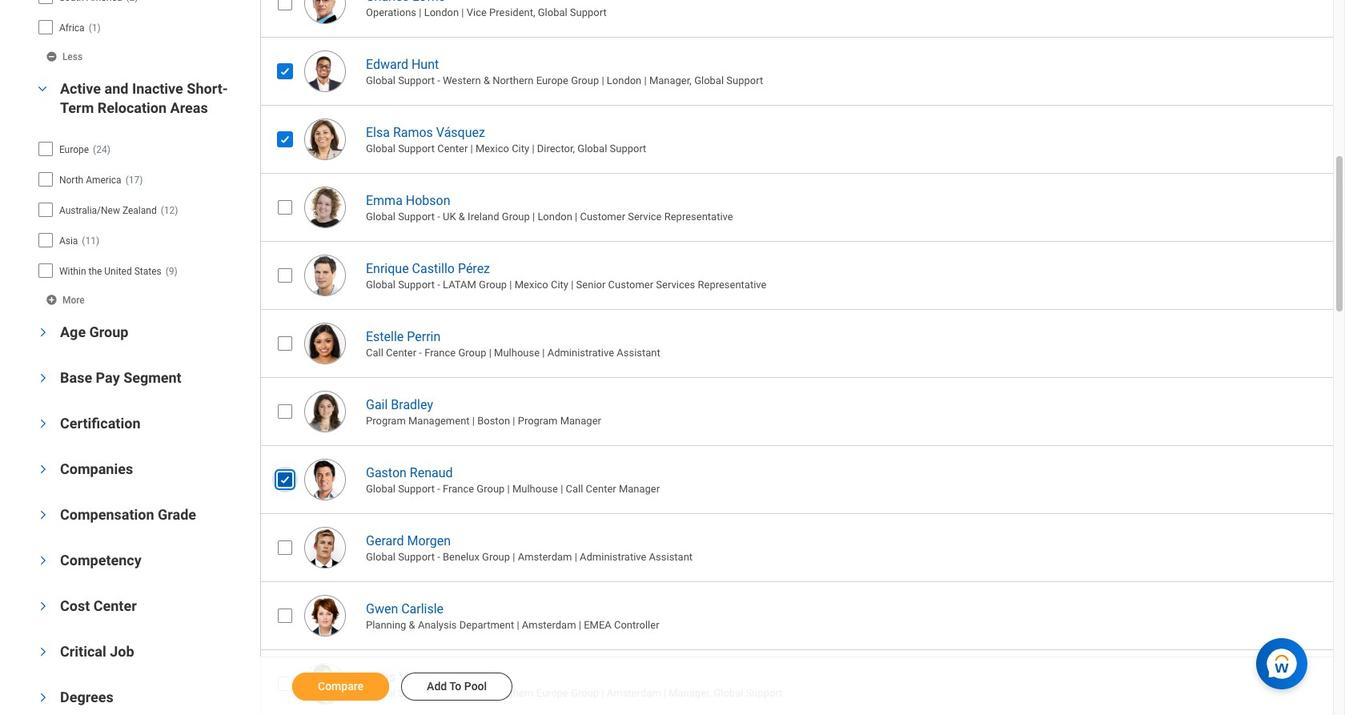Task type: vqa. For each thing, say whether or not it's contained in the screenshot.
THINKING GLOBALLY
no



Task type: locate. For each thing, give the bounding box(es) containing it.
degrees button
[[60, 689, 114, 705]]

- inside enrique castillo pérez list item
[[438, 279, 440, 291]]

certification button
[[60, 415, 141, 431]]

tree
[[38, 0, 247, 41]]

2 vertical spatial amsterdam
[[607, 687, 661, 700]]

gerard morgen list item
[[260, 513, 1346, 581]]

1 vertical spatial assistant
[[649, 551, 693, 563]]

amsterdam left emea
[[522, 619, 576, 631]]

0 vertical spatial mexico
[[476, 143, 509, 155]]

mexico left the senior at the left top
[[515, 279, 549, 291]]

1 vertical spatial check small image
[[276, 130, 295, 149]]

administrative inside the estelle perrin list item
[[548, 347, 614, 359]]

pay
[[96, 369, 120, 386]]

group inside gaston renaud list item
[[477, 483, 505, 495]]

- left uk
[[438, 211, 440, 223]]

segment
[[123, 369, 182, 386]]

0 vertical spatial france
[[425, 347, 456, 359]]

0 horizontal spatial city
[[512, 143, 530, 155]]

1 chevron down image from the top
[[37, 368, 48, 387]]

chevron down image left age
[[37, 322, 48, 342]]

- for hobson
[[438, 211, 440, 223]]

australia/new
[[59, 205, 120, 216]]

0 vertical spatial northern
[[493, 75, 534, 87]]

group inside gerard morgen list item
[[482, 551, 510, 563]]

1 check small image from the top
[[276, 61, 295, 81]]

mulhouse inside gaston renaud list item
[[513, 483, 558, 495]]

enrique castillo pérez link
[[366, 258, 490, 276]]

group inside enrique castillo pérez list item
[[479, 279, 507, 291]]

europe for hans visser
[[536, 687, 569, 700]]

europe left (24)
[[59, 144, 89, 155]]

france for perrin
[[425, 347, 456, 359]]

- left to
[[438, 687, 440, 700]]

1 vertical spatial representative
[[698, 279, 767, 291]]

chevron down image left the 'critical'
[[37, 642, 48, 661]]

customer for enrique castillo pérez
[[608, 279, 654, 291]]

group
[[571, 75, 599, 87], [502, 211, 530, 223], [479, 279, 507, 291], [89, 323, 129, 340], [459, 347, 487, 359], [477, 483, 505, 495], [482, 551, 510, 563], [571, 687, 599, 700]]

gwen carlisle list item
[[260, 581, 1346, 649]]

add to pool button
[[401, 673, 513, 701]]

gerard morgen
[[366, 533, 451, 549]]

representative inside enrique castillo pérez list item
[[698, 279, 767, 291]]

1 vertical spatial northern
[[493, 687, 534, 700]]

estelle perrin
[[366, 329, 441, 344]]

more button
[[46, 293, 86, 306]]

& right uk
[[459, 211, 465, 223]]

amsterdam
[[518, 551, 572, 563], [522, 619, 576, 631], [607, 687, 661, 700]]

areas
[[170, 99, 208, 116]]

manager, inside hans visser list item
[[669, 687, 712, 700]]

2 chevron down image from the top
[[37, 414, 48, 433]]

uk
[[443, 211, 456, 223]]

group right benelux on the bottom left of page
[[482, 551, 510, 563]]

group inside emma hobson "list item"
[[502, 211, 530, 223]]

0 vertical spatial london
[[424, 7, 459, 19]]

2 western from the top
[[443, 687, 481, 700]]

call center - france group   |   mulhouse   |   administrative assistant
[[366, 347, 661, 359]]

0 horizontal spatial manager
[[561, 415, 602, 427]]

1 program from the left
[[366, 415, 406, 427]]

london inside operations   |   london   |   vice president, global support "list item"
[[424, 7, 459, 19]]

- down perrin at left top
[[419, 347, 422, 359]]

1 horizontal spatial call
[[566, 483, 584, 495]]

representative for enrique castillo pérez
[[698, 279, 767, 291]]

chevron down image
[[33, 83, 52, 95], [37, 322, 48, 342], [37, 459, 48, 479], [37, 551, 48, 570], [37, 642, 48, 661], [37, 688, 48, 707]]

customer left service
[[580, 211, 626, 223]]

0 vertical spatial call
[[366, 347, 384, 359]]

global inside operations   |   london   |   vice president, global support "list item"
[[538, 7, 568, 19]]

& inside gwen carlisle list item
[[409, 619, 416, 631]]

amsterdam inside gerard morgen list item
[[518, 551, 572, 563]]

operations
[[366, 7, 417, 19]]

representative right services
[[698, 279, 767, 291]]

program
[[366, 415, 406, 427], [518, 415, 558, 427]]

call inside the estelle perrin list item
[[366, 347, 384, 359]]

europe up 'director,'
[[536, 75, 569, 87]]

- inside emma hobson "list item"
[[438, 211, 440, 223]]

chevron down image for active and inactive short- term relocation areas
[[33, 83, 52, 95]]

customer inside enrique castillo pérez list item
[[608, 279, 654, 291]]

gerard
[[366, 533, 404, 549]]

0 vertical spatial city
[[512, 143, 530, 155]]

global
[[538, 7, 568, 19], [366, 75, 396, 87], [695, 75, 724, 87], [366, 143, 396, 155], [578, 143, 607, 155], [366, 211, 396, 223], [366, 279, 396, 291], [366, 483, 396, 495], [366, 551, 396, 563], [366, 687, 396, 700], [714, 687, 744, 700]]

0 vertical spatial representative
[[665, 211, 734, 223]]

western for visser
[[443, 687, 481, 700]]

chevron down image left cost
[[37, 596, 48, 616]]

northern down president,
[[493, 75, 534, 87]]

assistant down services
[[617, 347, 661, 359]]

hunt
[[412, 57, 439, 72]]

compensation
[[60, 506, 154, 523]]

mulhouse inside the estelle perrin list item
[[494, 347, 540, 359]]

chevron down image
[[37, 368, 48, 387], [37, 414, 48, 433], [37, 505, 48, 524], [37, 596, 48, 616]]

mulhouse for gaston renaud
[[513, 483, 558, 495]]

elsa
[[366, 125, 390, 140]]

& for hunt
[[484, 75, 490, 87]]

(9)
[[166, 266, 178, 277]]

chevron down image inside active and inactive short- term relocation areas group
[[33, 83, 52, 95]]

chevron down image for companies
[[37, 459, 48, 479]]

0 horizontal spatial program
[[366, 415, 406, 427]]

chevron down image left base
[[37, 368, 48, 387]]

president,
[[490, 7, 536, 19]]

western
[[443, 75, 481, 87], [443, 687, 481, 700]]

gaston renaud
[[366, 465, 453, 480]]

& up 'vásquez'
[[484, 75, 490, 87]]

& inside hans visser list item
[[484, 687, 490, 700]]

amsterdam down 'controller'
[[607, 687, 661, 700]]

& inside emma hobson "list item"
[[459, 211, 465, 223]]

customer inside emma hobson "list item"
[[580, 211, 626, 223]]

representative inside emma hobson "list item"
[[665, 211, 734, 223]]

(24)
[[93, 144, 110, 155]]

city inside enrique castillo pérez list item
[[551, 279, 569, 291]]

support inside gaston renaud list item
[[398, 483, 435, 495]]

hans
[[366, 670, 396, 685]]

cost center
[[60, 597, 137, 614]]

assistant inside gerard morgen list item
[[649, 551, 693, 563]]

western inside hans visser list item
[[443, 687, 481, 700]]

department
[[460, 619, 514, 631]]

4 chevron down image from the top
[[37, 596, 48, 616]]

northern for hans visser
[[493, 687, 534, 700]]

& down gwen carlisle
[[409, 619, 416, 631]]

2 program from the left
[[518, 415, 558, 427]]

support inside gerard morgen list item
[[398, 551, 435, 563]]

1 vertical spatial call
[[566, 483, 584, 495]]

europe inside edward hunt list item
[[536, 75, 569, 87]]

(12)
[[161, 205, 178, 216]]

critical job button
[[60, 643, 134, 660]]

0 vertical spatial customer
[[580, 211, 626, 223]]

1 northern from the top
[[493, 75, 534, 87]]

group down boston
[[477, 483, 505, 495]]

0 vertical spatial amsterdam
[[518, 551, 572, 563]]

france for renaud
[[443, 483, 474, 495]]

active and inactive short- term relocation areas group
[[32, 78, 252, 310]]

1 horizontal spatial city
[[551, 279, 569, 291]]

northern
[[493, 75, 534, 87], [493, 687, 534, 700]]

1 vertical spatial western
[[443, 687, 481, 700]]

check small image
[[276, 61, 295, 81], [276, 130, 295, 149]]

manager inside gaston renaud list item
[[619, 483, 660, 495]]

chevron down image left "competency"
[[37, 551, 48, 570]]

chevron down image left certification
[[37, 414, 48, 433]]

emma hobson list item
[[260, 173, 1346, 241]]

chevron down image left active
[[33, 83, 52, 95]]

europe inside hans visser list item
[[536, 687, 569, 700]]

group up program management   |   boston   |   program manager on the left of the page
[[459, 347, 487, 359]]

chevron down image for degrees
[[37, 688, 48, 707]]

(1)
[[89, 22, 101, 34]]

western inside edward hunt list item
[[443, 75, 481, 87]]

manager,
[[650, 75, 692, 87], [669, 687, 712, 700]]

amsterdam down global support - france group   |   mulhouse   |   call center manager
[[518, 551, 572, 563]]

emma
[[366, 193, 403, 208]]

elsa ramos vásquez list item
[[260, 105, 1346, 173]]

chevron down image left 'companies' button
[[37, 459, 48, 479]]

- inside hans visser list item
[[438, 687, 440, 700]]

2 northern from the top
[[493, 687, 534, 700]]

1 horizontal spatial london
[[538, 211, 573, 223]]

global inside gerard morgen list item
[[366, 551, 396, 563]]

1 vertical spatial manager
[[619, 483, 660, 495]]

compensation grade button
[[60, 506, 196, 523]]

1 vertical spatial administrative
[[580, 551, 647, 563]]

1 vertical spatial mexico
[[515, 279, 549, 291]]

europe right pool
[[536, 687, 569, 700]]

0 horizontal spatial mexico
[[476, 143, 509, 155]]

london inside emma hobson "list item"
[[538, 211, 573, 223]]

& inside edward hunt list item
[[484, 75, 490, 87]]

1 vertical spatial europe
[[59, 144, 89, 155]]

job
[[110, 643, 134, 660]]

gerard morgen link
[[366, 530, 451, 549]]

- down castillo
[[438, 279, 440, 291]]

mulhouse up global support - benelux group   |   amsterdam   |   administrative assistant
[[513, 483, 558, 495]]

group down emea
[[571, 687, 599, 700]]

chevron down image for cost center
[[37, 596, 48, 616]]

group down pérez
[[479, 279, 507, 291]]

city left the senior at the left top
[[551, 279, 569, 291]]

0 horizontal spatial london
[[424, 7, 459, 19]]

1 horizontal spatial program
[[518, 415, 558, 427]]

global inside emma hobson "list item"
[[366, 211, 396, 223]]

- down morgen
[[438, 551, 440, 563]]

group inside the estelle perrin list item
[[459, 347, 487, 359]]

active and inactive short- term relocation areas tree
[[38, 135, 247, 284]]

group up 'director,'
[[571, 75, 599, 87]]

critical
[[60, 643, 106, 660]]

program right boston
[[518, 415, 558, 427]]

assistant inside the estelle perrin list item
[[617, 347, 661, 359]]

0 vertical spatial manager
[[561, 415, 602, 427]]

northern inside hans visser list item
[[493, 687, 534, 700]]

& right to
[[484, 687, 490, 700]]

manager, inside edward hunt list item
[[650, 75, 692, 87]]

customer right the senior at the left top
[[608, 279, 654, 291]]

1 vertical spatial mulhouse
[[513, 483, 558, 495]]

gwen
[[366, 601, 398, 617]]

0 vertical spatial assistant
[[617, 347, 661, 359]]

0 vertical spatial mulhouse
[[494, 347, 540, 359]]

castillo
[[412, 261, 455, 276]]

assistant up 'controller'
[[649, 551, 693, 563]]

senior
[[576, 279, 606, 291]]

representative right service
[[665, 211, 734, 223]]

2 horizontal spatial london
[[607, 75, 642, 87]]

0 horizontal spatial call
[[366, 347, 384, 359]]

3 chevron down image from the top
[[37, 505, 48, 524]]

manager inside gail bradley list item
[[561, 415, 602, 427]]

- for renaud
[[438, 483, 440, 495]]

mulhouse up boston
[[494, 347, 540, 359]]

1 vertical spatial france
[[443, 483, 474, 495]]

2 vertical spatial europe
[[536, 687, 569, 700]]

customer
[[580, 211, 626, 223], [608, 279, 654, 291]]

- inside gaston renaud list item
[[438, 483, 440, 495]]

- inside edward hunt list item
[[438, 75, 440, 87]]

check small image
[[276, 470, 295, 489]]

1 vertical spatial manager,
[[669, 687, 712, 700]]

vice
[[467, 7, 487, 19]]

service
[[628, 211, 662, 223]]

1 vertical spatial city
[[551, 279, 569, 291]]

0 vertical spatial europe
[[536, 75, 569, 87]]

1 horizontal spatial manager
[[619, 483, 660, 495]]

france
[[425, 347, 456, 359], [443, 483, 474, 495]]

london
[[424, 7, 459, 19], [607, 75, 642, 87], [538, 211, 573, 223]]

- down hunt
[[438, 75, 440, 87]]

tree containing africa
[[38, 0, 247, 41]]

1 vertical spatial amsterdam
[[522, 619, 576, 631]]

within the united states
[[59, 266, 162, 277]]

1 vertical spatial london
[[607, 75, 642, 87]]

check small image inside elsa ramos vásquez list item
[[276, 130, 295, 149]]

critical job
[[60, 643, 134, 660]]

planning & analysis department   |   amsterdam   |   emea controller
[[366, 619, 660, 631]]

- inside gerard morgen list item
[[438, 551, 440, 563]]

northern inside edward hunt list item
[[493, 75, 534, 87]]

group inside edward hunt list item
[[571, 75, 599, 87]]

2 check small image from the top
[[276, 130, 295, 149]]

group right the ireland
[[502, 211, 530, 223]]

gaston renaud link
[[366, 462, 453, 480]]

enrique castillo pérez
[[366, 261, 490, 276]]

2 vertical spatial london
[[538, 211, 573, 223]]

0 vertical spatial administrative
[[548, 347, 614, 359]]

-
[[438, 75, 440, 87], [438, 211, 440, 223], [438, 279, 440, 291], [419, 347, 422, 359], [438, 483, 440, 495], [438, 551, 440, 563], [438, 687, 440, 700]]

france down perrin at left top
[[425, 347, 456, 359]]

city
[[512, 143, 530, 155], [551, 279, 569, 291]]

administrative for estelle perrin
[[548, 347, 614, 359]]

manager, for hunt
[[650, 75, 692, 87]]

center
[[438, 143, 468, 155], [386, 347, 417, 359], [586, 483, 617, 495], [94, 597, 137, 614]]

estelle perrin list item
[[260, 309, 1346, 377]]

representative
[[665, 211, 734, 223], [698, 279, 767, 291]]

operations   |   london   |   vice president, global support list item
[[260, 0, 1346, 37]]

city left 'director,'
[[512, 143, 530, 155]]

assistant for gerard morgen
[[649, 551, 693, 563]]

france inside gaston renaud list item
[[443, 483, 474, 495]]

0 vertical spatial check small image
[[276, 61, 295, 81]]

0 vertical spatial western
[[443, 75, 481, 87]]

elsa ramos vásquez link
[[366, 122, 485, 140]]

to
[[450, 680, 462, 693]]

support
[[570, 7, 607, 19], [398, 75, 435, 87], [727, 75, 764, 87], [398, 143, 435, 155], [610, 143, 647, 155], [398, 211, 435, 223], [398, 279, 435, 291], [398, 483, 435, 495], [398, 551, 435, 563], [398, 687, 435, 700], [746, 687, 783, 700]]

administrative inside gerard morgen list item
[[580, 551, 647, 563]]

vásquez
[[436, 125, 485, 140]]

france inside the estelle perrin list item
[[425, 347, 456, 359]]

1 vertical spatial customer
[[608, 279, 654, 291]]

france down renaud
[[443, 483, 474, 495]]

mexico down 'vásquez'
[[476, 143, 509, 155]]

chevron down image left compensation
[[37, 505, 48, 524]]

call inside gaston renaud list item
[[566, 483, 584, 495]]

northern right pool
[[493, 687, 534, 700]]

check small image inside edward hunt list item
[[276, 61, 295, 81]]

perrin
[[407, 329, 441, 344]]

- down renaud
[[438, 483, 440, 495]]

program down gail
[[366, 415, 406, 427]]

administrative down the senior at the left top
[[548, 347, 614, 359]]

support inside "list item"
[[570, 7, 607, 19]]

chevron down image left degrees
[[37, 688, 48, 707]]

boston
[[478, 415, 510, 427]]

administrative up emea
[[580, 551, 647, 563]]

0 vertical spatial manager,
[[650, 75, 692, 87]]

- inside the estelle perrin list item
[[419, 347, 422, 359]]

manager, for visser
[[669, 687, 712, 700]]

1 western from the top
[[443, 75, 481, 87]]

1 horizontal spatial mexico
[[515, 279, 549, 291]]



Task type: describe. For each thing, give the bounding box(es) containing it.
add
[[427, 680, 447, 693]]

base pay segment
[[60, 369, 182, 386]]

base pay segment button
[[60, 369, 182, 386]]

term
[[60, 99, 94, 116]]

planning
[[366, 619, 406, 631]]

emea
[[584, 619, 612, 631]]

emma hobson link
[[366, 190, 451, 208]]

& for hobson
[[459, 211, 465, 223]]

active and inactive short- term relocation areas
[[60, 80, 228, 116]]

compare
[[318, 680, 364, 693]]

mexico inside enrique castillo pérez list item
[[515, 279, 549, 291]]

global support - western & northern europe group   |   london   |   manager, global support
[[366, 75, 764, 87]]

edward hunt
[[366, 57, 439, 72]]

estelle
[[366, 329, 404, 344]]

global support - benelux group   |   amsterdam   |   administrative assistant
[[366, 551, 693, 563]]

support inside enrique castillo pérez list item
[[398, 279, 435, 291]]

global support center   |   mexico city   |   director, global support
[[366, 143, 647, 155]]

age
[[60, 323, 86, 340]]

active and inactive short- term relocation areas button
[[60, 80, 228, 116]]

north america
[[59, 174, 121, 186]]

- for morgen
[[438, 551, 440, 563]]

more
[[62, 294, 85, 306]]

controller
[[614, 619, 660, 631]]

gwen carlisle
[[366, 601, 444, 617]]

amsterdam inside hans visser list item
[[607, 687, 661, 700]]

states
[[134, 266, 162, 277]]

active
[[60, 80, 101, 97]]

united
[[104, 266, 132, 277]]

inactive
[[132, 80, 183, 97]]

northern for edward hunt
[[493, 75, 534, 87]]

gail bradley list item
[[260, 377, 1346, 445]]

hans visser link
[[366, 666, 435, 685]]

- for castillo
[[438, 279, 440, 291]]

elsa ramos vásquez
[[366, 125, 485, 140]]

zealand
[[122, 205, 157, 216]]

less
[[62, 51, 83, 62]]

enrique castillo pérez list item
[[260, 241, 1346, 309]]

chevron down image for compensation grade
[[37, 505, 48, 524]]

companies
[[60, 460, 133, 477]]

certification
[[60, 415, 141, 431]]

edward hunt list item
[[260, 37, 1346, 105]]

chevron down image for competency
[[37, 551, 48, 570]]

less button
[[46, 50, 84, 63]]

competency button
[[60, 552, 142, 568]]

latam
[[443, 279, 477, 291]]

check small image for edward hunt
[[276, 61, 295, 81]]

north
[[59, 174, 83, 186]]

hans visser list item
[[260, 649, 1346, 715]]

london inside edward hunt list item
[[607, 75, 642, 87]]

degrees
[[60, 689, 114, 705]]

gaston renaud list item
[[260, 445, 1346, 513]]

check small image for elsa ramos vásquez
[[276, 130, 295, 149]]

base
[[60, 369, 92, 386]]

europe for edward hunt
[[536, 75, 569, 87]]

mexico inside elsa ramos vásquez list item
[[476, 143, 509, 155]]

chevron down image for base pay segment
[[37, 368, 48, 387]]

gail bradley
[[366, 397, 433, 412]]

group right age
[[89, 323, 129, 340]]

asia
[[59, 235, 78, 246]]

competency
[[60, 552, 142, 568]]

pool
[[464, 680, 487, 693]]

australia/new zealand
[[59, 205, 157, 216]]

- for perrin
[[419, 347, 422, 359]]

emma hobson
[[366, 193, 451, 208]]

enrique
[[366, 261, 409, 276]]

grade
[[158, 506, 196, 523]]

gail bradley link
[[366, 394, 433, 412]]

hans visser
[[366, 670, 435, 685]]

analysis
[[418, 619, 457, 631]]

center inside elsa ramos vásquez list item
[[438, 143, 468, 155]]

representative for emma hobson
[[665, 211, 734, 223]]

chevron down image for critical job
[[37, 642, 48, 661]]

amsterdam inside gwen carlisle list item
[[522, 619, 576, 631]]

global support - france group   |   mulhouse   |   call center manager
[[366, 483, 660, 495]]

- for hunt
[[438, 75, 440, 87]]

ireland
[[468, 211, 500, 223]]

america
[[86, 174, 121, 186]]

europe inside active and inactive short- term relocation areas tree
[[59, 144, 89, 155]]

mulhouse for estelle perrin
[[494, 347, 540, 359]]

and
[[105, 80, 129, 97]]

center inside gaston renaud list item
[[586, 483, 617, 495]]

program management   |   boston   |   program manager
[[366, 415, 602, 427]]

(17)
[[125, 174, 143, 186]]

renaud
[[410, 465, 453, 480]]

cost center button
[[60, 597, 137, 614]]

global support - uk & ireland group   |   london   |   customer service representative
[[366, 211, 734, 223]]

edward
[[366, 57, 409, 72]]

visser
[[399, 670, 435, 685]]

edward hunt link
[[366, 53, 439, 72]]

center inside the estelle perrin list item
[[386, 347, 417, 359]]

age group button
[[60, 323, 129, 340]]

cost
[[60, 597, 90, 614]]

management
[[409, 415, 470, 427]]

global inside gaston renaud list item
[[366, 483, 396, 495]]

chevron down image for certification
[[37, 414, 48, 433]]

- for visser
[[438, 687, 440, 700]]

africa
[[59, 22, 85, 34]]

ramos
[[393, 125, 433, 140]]

global inside enrique castillo pérez list item
[[366, 279, 396, 291]]

morgen
[[407, 533, 451, 549]]

gail
[[366, 397, 388, 412]]

assistant for estelle perrin
[[617, 347, 661, 359]]

group inside hans visser list item
[[571, 687, 599, 700]]

global support - western & northern europe group   |   amsterdam   |   manager, global support
[[366, 687, 783, 700]]

compare button
[[292, 673, 389, 701]]

city inside elsa ramos vásquez list item
[[512, 143, 530, 155]]

(11)
[[82, 235, 99, 246]]

pérez
[[458, 261, 490, 276]]

customer for emma hobson
[[580, 211, 626, 223]]

estelle perrin link
[[366, 326, 441, 344]]

compensation grade
[[60, 506, 196, 523]]

& for visser
[[484, 687, 490, 700]]

support inside emma hobson "list item"
[[398, 211, 435, 223]]

administrative for gerard morgen
[[580, 551, 647, 563]]

carlisle
[[402, 601, 444, 617]]

western for hunt
[[443, 75, 481, 87]]

gwen carlisle link
[[366, 598, 444, 617]]

chevron down image for age group
[[37, 322, 48, 342]]

relocation
[[97, 99, 167, 116]]



